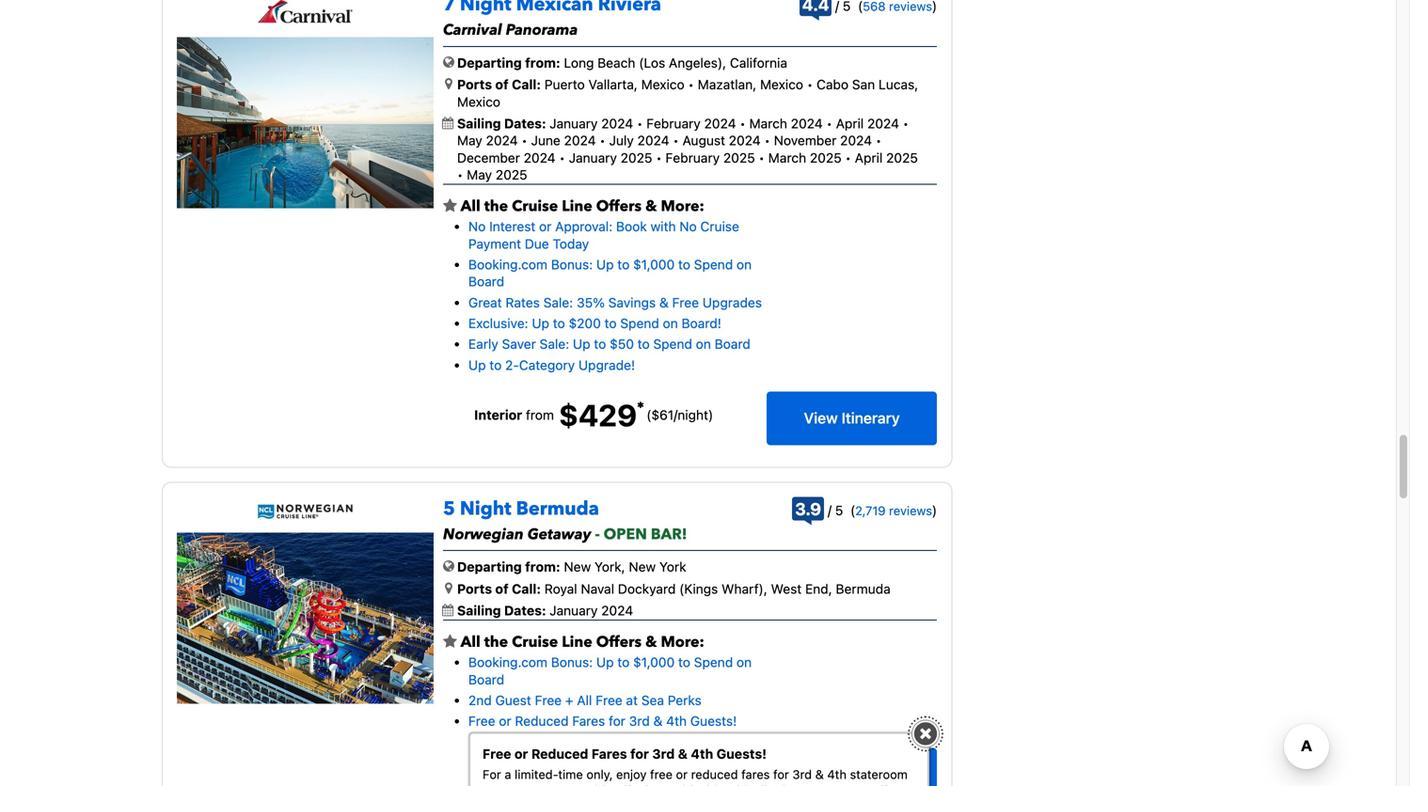 Task type: describe. For each thing, give the bounding box(es) containing it.
& down "dockyard"
[[646, 632, 657, 653]]

spend down savings
[[621, 316, 660, 331]]

early
[[469, 337, 499, 352]]

rates
[[506, 295, 540, 310]]

free down 2nd
[[469, 714, 496, 730]]

great
[[469, 295, 502, 310]]

2024 up november
[[791, 116, 823, 131]]

map marker image
[[445, 77, 453, 90]]

0 vertical spatial may
[[457, 133, 483, 148]]

2024 right "july"
[[638, 133, 670, 148]]

booking.com inside no interest or approval: book with no cruise payment due today booking.com bonus: up to $1,000 to spend on board great rates sale: 35% savings & free upgrades exclusive: up to $200 to spend on board! early saver sale: up to $50 to spend on board up to 2-category upgrade!
[[469, 257, 548, 272]]

free or reduced fares for 3rd & 4th guests! link
[[469, 714, 737, 730]]

york,
[[595, 560, 626, 575]]

the for no interest or approval: book with no cruise payment due today
[[484, 196, 508, 217]]

sailing for departing from: long beach (los angeles), california
[[457, 116, 501, 131]]

map marker image
[[445, 582, 453, 595]]

spend up "upgrades"
[[694, 257, 733, 272]]

guest
[[496, 693, 532, 709]]

-
[[595, 525, 600, 545]]

2,719 reviews link
[[856, 504, 933, 518]]

carnival panorama
[[443, 20, 578, 41]]

january 2024
[[550, 603, 634, 619]]

2nd
[[469, 693, 492, 709]]

2 booking.com bonus: up to $1,000 to spend on board link from the top
[[469, 655, 752, 688]]

1 vertical spatial january
[[569, 150, 617, 166]]

3.9 / 5 ( 2,719 reviews )
[[796, 499, 938, 519]]

1 vertical spatial february
[[666, 150, 720, 166]]

from for interior from
[[521, 764, 550, 780]]

2,719
[[856, 504, 886, 518]]

5 night bermuda norwegian getaway - open bar!
[[443, 496, 688, 545]]

1 horizontal spatial for
[[631, 747, 649, 762]]

interior for interior from
[[470, 764, 518, 780]]

all inside booking.com bonus: up to $1,000 to spend on board 2nd guest free + all free at sea perks free or reduced fares for 3rd & 4th guests!
[[577, 693, 592, 709]]

carnival panorama image
[[177, 37, 434, 209]]

2024 up december
[[486, 133, 518, 148]]

up down 'early'
[[469, 358, 486, 373]]

spend down board!
[[654, 337, 693, 352]]

departing from: long beach (los angeles), california
[[457, 55, 788, 70]]

offers for beach
[[596, 196, 642, 217]]

to down exclusive: up to $200 to spend on board! link
[[594, 337, 606, 352]]

wharf),
[[722, 582, 768, 597]]

due
[[525, 236, 549, 252]]

4th inside booking.com bonus: up to $1,000 to spend on board 2nd guest free + all free at sea perks free or reduced fares for 3rd & 4th guests!
[[666, 714, 687, 730]]

departing from: new york, new york
[[457, 560, 687, 575]]

$1,000 inside no interest or approval: book with no cruise payment due today booking.com bonus: up to $1,000 to spend on board great rates sale: 35% savings & free upgrades exclusive: up to $200 to spend on board! early saver sale: up to $50 to spend on board up to 2-category upgrade!
[[633, 257, 675, 272]]

dockyard
[[618, 582, 676, 597]]

2 horizontal spatial 4th
[[828, 768, 847, 782]]

on inside booking.com bonus: up to $1,000 to spend on board 2nd guest free + all free at sea perks free or reduced fares for 3rd & 4th guests!
[[737, 655, 752, 671]]

time
[[558, 768, 583, 782]]

& up "($100 / night)"
[[678, 747, 688, 762]]

5 inside 3.9 / 5 ( 2,719 reviews )
[[836, 503, 844, 518]]

up down $200
[[573, 337, 591, 352]]

better
[[528, 784, 563, 787]]

perks
[[668, 693, 702, 709]]

or up combinable
[[676, 768, 688, 782]]

exclusive:
[[469, 316, 529, 331]]

ports for departing from: new york, new york
[[457, 582, 492, 597]]

from: for new
[[525, 560, 561, 575]]

puerto vallarta, mexico • mazatlan, mexico
[[545, 77, 804, 92]]

free up for
[[483, 747, 512, 762]]

2025 down november
[[810, 150, 842, 166]]

2024 down the june
[[524, 150, 556, 166]]

star image
[[443, 198, 457, 213]]

for
[[483, 768, 501, 782]]

mazatlan,
[[698, 77, 757, 92]]

2-
[[505, 358, 519, 373]]

/ for ($61
[[674, 408, 678, 423]]

2024 right november
[[841, 133, 872, 148]]

interest
[[490, 219, 536, 234]]

line for long beach (los angeles), california
[[562, 196, 593, 217]]

sea inside booking.com bonus: up to $1,000 to spend on board 2nd guest free + all free at sea perks free or reduced fares for 3rd & 4th guests!
[[642, 693, 664, 709]]

fares inside booking.com bonus: up to $1,000 to spend on board 2nd guest free + all free at sea perks free or reduced fares for 3rd & 4th guests!
[[572, 714, 605, 730]]

asterisk image
[[637, 401, 644, 409]]

upgrades
[[703, 295, 762, 310]]

july
[[609, 133, 634, 148]]

no interest or approval: book with no cruise payment due today link
[[469, 219, 740, 252]]

to up perks
[[679, 655, 691, 671]]

$429
[[559, 398, 637, 433]]

0 vertical spatial march
[[750, 116, 788, 131]]

2024 down naval
[[602, 603, 634, 619]]

or up interior from
[[515, 747, 528, 762]]

puerto
[[545, 77, 585, 92]]

view itinerary link for great rates sale: 35% savings & free upgrades
[[767, 392, 938, 446]]

call: for long beach (los angeles), california
[[512, 77, 541, 92]]

night) for ($100 / night)
[[683, 764, 718, 780]]

january for january 2024
[[550, 603, 598, 619]]

2024 right the june
[[564, 133, 596, 148]]

panorama
[[506, 20, 578, 41]]

sailing dates: for departing from: long beach (los angeles), california
[[457, 116, 550, 131]]

/ for ($100
[[679, 764, 683, 780]]

all
[[755, 784, 768, 787]]

sailing dates: for departing from: new york, new york
[[457, 603, 550, 619]]

to up 2nd guest free + all free at sea perks link
[[618, 655, 630, 671]]

a
[[505, 768, 512, 782]]

free
[[650, 768, 673, 782]]

1 vertical spatial april
[[855, 150, 883, 166]]

all for booking.com bonus: up to $1,000 to spend on board
[[461, 632, 481, 653]]

enjoy
[[617, 768, 647, 782]]

guests! inside booking.com bonus: up to $1,000 to spend on board 2nd guest free + all free at sea perks free or reduced fares for 3rd & 4th guests!
[[691, 714, 737, 730]]

3rd inside booking.com bonus: up to $1,000 to spend on board 2nd guest free + all free at sea perks free or reduced fares for 3rd & 4th guests!
[[629, 714, 650, 730]]

/ for 3.9
[[828, 503, 832, 518]]

free up free or reduced fares for 3rd & 4th guests! link
[[596, 693, 623, 709]]

other
[[771, 784, 801, 787]]

booking.com inside booking.com bonus: up to $1,000 to spend on board 2nd guest free + all free at sea perks free or reduced fares for 3rd & 4th guests!
[[469, 655, 548, 671]]

fares
[[742, 768, 770, 782]]

1 no from the left
[[469, 219, 486, 234]]

reduced inside free or reduced fares for 3rd & 4th guests! for a limited-time only, enjoy free or reduced fares for 3rd & 4th stateroom guests! better yet, this offer is combinable with all other free at sea offers
[[532, 747, 589, 762]]

2025 down august
[[724, 150, 755, 166]]

reduced
[[691, 768, 738, 782]]

approval:
[[555, 219, 613, 234]]

for inside booking.com bonus: up to $1,000 to spend on board 2nd guest free + all free at sea perks free or reduced fares for 3rd & 4th guests!
[[609, 714, 626, 730]]

to up board!
[[679, 257, 691, 272]]

2 horizontal spatial mexico
[[760, 77, 804, 92]]

2024 right august
[[729, 133, 761, 148]]

2024 down lucas,
[[868, 116, 900, 131]]

west
[[771, 582, 802, 597]]

royal
[[545, 582, 578, 597]]

book
[[616, 219, 647, 234]]

$50
[[610, 337, 634, 352]]

2025 down lucas,
[[887, 150, 918, 166]]

the for booking.com bonus: up to $1,000 to spend on board
[[484, 632, 508, 653]]

to right $50
[[638, 337, 650, 352]]

up down rates at left
[[532, 316, 550, 331]]

1 horizontal spatial bermuda
[[836, 582, 891, 597]]

bonus: inside booking.com bonus: up to $1,000 to spend on board 2nd guest free + all free at sea perks free or reduced fares for 3rd & 4th guests!
[[551, 655, 593, 671]]

carnival
[[443, 20, 502, 41]]

2 horizontal spatial for
[[774, 768, 789, 782]]

interior from $429
[[474, 398, 637, 433]]

line for new york, new york
[[562, 632, 593, 653]]

december
[[457, 150, 520, 166]]

globe image
[[443, 55, 455, 69]]

($100 / night)
[[643, 764, 718, 780]]

0 vertical spatial sale:
[[544, 295, 573, 310]]

globe image
[[443, 560, 455, 573]]

angeles),
[[669, 55, 727, 70]]

free right other
[[805, 784, 830, 787]]

cabo
[[817, 77, 849, 92]]

november
[[774, 133, 837, 148]]

at inside free or reduced fares for 3rd & 4th guests! for a limited-time only, enjoy free or reduced fares for 3rd & 4th stateroom guests! better yet, this offer is combinable with all other free at sea offers
[[833, 784, 844, 787]]

view for free or reduced fares for 3rd & 4th guests!
[[804, 766, 838, 784]]

2nd guest free + all free at sea perks link
[[469, 693, 702, 709]]

3.9
[[796, 499, 822, 519]]

to down no interest or approval: book with no cruise payment due today link
[[618, 257, 630, 272]]

guests! inside free or reduced fares for 3rd & 4th guests! for a limited-time only, enjoy free or reduced fares for 3rd & 4th stateroom guests! better yet, this offer is combinable with all other free at sea offers
[[717, 747, 767, 762]]

end,
[[806, 582, 833, 597]]

board inside booking.com bonus: up to $1,000 to spend on board 2nd guest free + all free at sea perks free or reduced fares for 3rd & 4th guests!
[[469, 672, 505, 688]]

2 no from the left
[[680, 219, 697, 234]]

all the cruise line offers & more: for long
[[457, 196, 705, 217]]

on up "upgrades"
[[737, 257, 752, 272]]

vallarta,
[[589, 77, 638, 92]]

reduced inside booking.com bonus: up to $1,000 to spend on board 2nd guest free + all free at sea perks free or reduced fares for 3rd & 4th guests!
[[515, 714, 569, 730]]

free or reduced fares for 3rd & 4th guests! for a limited-time only, enjoy free or reduced fares for 3rd & 4th stateroom guests! better yet, this offer is combinable with all other free at sea offers
[[483, 747, 915, 787]]

this
[[591, 784, 612, 787]]

cruise for long beach (los angeles), california
[[512, 196, 558, 217]]

to left 2-
[[490, 358, 502, 373]]



Task type: vqa. For each thing, say whether or not it's contained in the screenshot.
Search link
no



Task type: locate. For each thing, give the bounding box(es) containing it.
($61
[[647, 408, 674, 423]]

1 vertical spatial sale:
[[540, 337, 570, 352]]

line
[[562, 196, 593, 217], [562, 632, 593, 653]]

sailing dates: up december
[[457, 116, 550, 131]]

of for departing from: long beach (los angeles), california
[[496, 77, 509, 92]]

1 offers from the top
[[596, 196, 642, 217]]

bonus: inside no interest or approval: book with no cruise payment due today booking.com bonus: up to $1,000 to spend on board great rates sale: 35% savings & free upgrades exclusive: up to $200 to spend on board! early saver sale: up to $50 to spend on board up to 2-category upgrade!
[[551, 257, 593, 272]]

2025
[[621, 150, 653, 166], [724, 150, 755, 166], [810, 150, 842, 166], [887, 150, 918, 166], [496, 167, 528, 183]]

departing for departing from: new york, new york
[[457, 560, 522, 575]]

2 booking.com from the top
[[469, 655, 548, 671]]

board
[[469, 274, 505, 290], [715, 337, 751, 352], [469, 672, 505, 688]]

ports for departing from: long beach (los angeles), california
[[457, 77, 492, 92]]

1 vertical spatial may
[[467, 167, 492, 183]]

naval
[[581, 582, 615, 597]]

0 vertical spatial 3rd
[[629, 714, 650, 730]]

1 of from the top
[[496, 77, 509, 92]]

beach
[[598, 55, 636, 70]]

norwegian cruise line image
[[257, 504, 353, 520]]

2 $1,000 from the top
[[633, 655, 675, 671]]

for up enjoy
[[631, 747, 649, 762]]

sea down stateroom
[[848, 784, 869, 787]]

san
[[852, 77, 875, 92]]

1 line from the top
[[562, 196, 593, 217]]

0 vertical spatial view itinerary link
[[767, 392, 938, 446]]

more: for booking.com bonus: up to $1,000 to spend on board
[[661, 632, 705, 653]]

1 itinerary from the top
[[842, 410, 900, 427]]

or inside booking.com bonus: up to $1,000 to spend on board 2nd guest free + all free at sea perks free or reduced fares for 3rd & 4th guests!
[[499, 714, 512, 730]]

1 all the cruise line offers & more: from the top
[[457, 196, 705, 217]]

lucas,
[[879, 77, 919, 92]]

1 vertical spatial bonus:
[[551, 655, 593, 671]]

1 vertical spatial guests!
[[717, 747, 767, 762]]

early saver sale: up to $50 to spend on board link
[[469, 337, 751, 352]]

1 vertical spatial view
[[804, 766, 838, 784]]

1 booking.com bonus: up to $1,000 to spend on board link from the top
[[469, 257, 752, 290]]

january down royal
[[550, 603, 598, 619]]

fares inside free or reduced fares for 3rd & 4th guests! for a limited-time only, enjoy free or reduced fares for 3rd & 4th stateroom guests! better yet, this offer is combinable with all other free at sea offers
[[592, 747, 627, 762]]

1 call: from the top
[[512, 77, 541, 92]]

exclusive: up to $200 to spend on board! link
[[469, 316, 722, 331]]

2 new from the left
[[629, 560, 656, 575]]

interior for interior from $429
[[474, 408, 522, 423]]

1 vertical spatial all the cruise line offers & more:
[[457, 632, 705, 653]]

cruise up "upgrades"
[[701, 219, 740, 234]]

calendar image
[[442, 117, 454, 129], [442, 605, 454, 617]]

& inside booking.com bonus: up to $1,000 to spend on board 2nd guest free + all free at sea perks free or reduced fares for 3rd & 4th guests!
[[654, 714, 663, 730]]

0 horizontal spatial sea
[[642, 693, 664, 709]]

$1,000 up perks
[[633, 655, 675, 671]]

or
[[539, 219, 552, 234], [499, 714, 512, 730], [515, 747, 528, 762], [676, 768, 688, 782]]

2 vertical spatial january
[[550, 603, 598, 619]]

1 ports of call: from the top
[[457, 77, 541, 92]]

getaway
[[528, 525, 591, 545]]

1 vertical spatial march
[[769, 150, 807, 166]]

bermuda up getaway
[[516, 496, 599, 522]]

1 sailing dates: from the top
[[457, 116, 550, 131]]

0 vertical spatial calendar image
[[442, 117, 454, 129]]

payment
[[469, 236, 521, 252]]

0 vertical spatial booking.com bonus: up to $1,000 to spend on board link
[[469, 257, 752, 290]]

2 calendar image from the top
[[442, 605, 454, 617]]

0 vertical spatial april
[[836, 116, 864, 131]]

1 more: from the top
[[661, 196, 705, 217]]

2025 down "july"
[[621, 150, 653, 166]]

from down category
[[526, 408, 554, 423]]

limited-
[[515, 768, 559, 782]]

1 vertical spatial ports of call:
[[457, 582, 541, 597]]

carnival cruise line image
[[257, 0, 353, 24]]

guests! down perks
[[691, 714, 737, 730]]

1 vertical spatial at
[[833, 784, 844, 787]]

3rd up ($100 at left bottom
[[653, 747, 675, 762]]

may down december
[[467, 167, 492, 183]]

call:
[[512, 77, 541, 92], [512, 582, 541, 597]]

board!
[[682, 316, 722, 331]]

reviews
[[889, 504, 933, 518]]

1 vertical spatial sea
[[848, 784, 869, 787]]

0 vertical spatial reduced
[[515, 714, 569, 730]]

1 vertical spatial with
[[728, 784, 752, 787]]

from: up royal
[[525, 560, 561, 575]]

0 horizontal spatial new
[[564, 560, 591, 575]]

$1,000 up savings
[[633, 257, 675, 272]]

norwegian getaway image
[[177, 533, 434, 705]]

offer
[[615, 784, 642, 787]]

1 vertical spatial 4th
[[691, 747, 714, 762]]

0 vertical spatial call:
[[512, 77, 541, 92]]

dates: for new
[[504, 603, 547, 619]]

0 vertical spatial $1,000
[[633, 257, 675, 272]]

5
[[443, 496, 455, 522], [836, 503, 844, 518]]

at inside booking.com bonus: up to $1,000 to spend on board 2nd guest free + all free at sea perks free or reduced fares for 3rd & 4th guests!
[[626, 693, 638, 709]]

& left stateroom
[[816, 768, 824, 782]]

1 horizontal spatial mexico
[[642, 77, 685, 92]]

january 2024 • february 2024 • march 2024 • april 2024 • may 2024 • june 2024 • july 2024 • august 2024 • november 2024 • december 2024 • january 2025 • february 2025 • march 2025 • april 2025 • may 2025
[[457, 116, 918, 183]]

call: left royal
[[512, 582, 541, 597]]

cruise inside no interest or approval: book with no cruise payment due today booking.com bonus: up to $1,000 to spend on board great rates sale: 35% savings & free upgrades exclusive: up to $200 to spend on board! early saver sale: up to $50 to spend on board up to 2-category upgrade!
[[701, 219, 740, 234]]

with down fares
[[728, 784, 752, 787]]

& up ($100 at left bottom
[[654, 714, 663, 730]]

all
[[461, 196, 481, 217], [461, 632, 481, 653], [577, 693, 592, 709]]

($61 / night)
[[647, 408, 714, 423]]

0 vertical spatial cruise
[[512, 196, 558, 217]]

0 vertical spatial february
[[647, 116, 701, 131]]

2 vertical spatial 3rd
[[793, 768, 812, 782]]

0 vertical spatial bermuda
[[516, 496, 599, 522]]

all the cruise line offers & more: for new
[[457, 632, 705, 653]]

to up early saver sale: up to $50 to spend on board link at the top of page
[[605, 316, 617, 331]]

ports
[[457, 77, 492, 92], [457, 582, 492, 597]]

departing for departing from: long beach (los angeles), california
[[457, 55, 522, 70]]

on down board!
[[696, 337, 711, 352]]

with inside no interest or approval: book with no cruise payment due today booking.com bonus: up to $1,000 to spend on board great rates sale: 35% savings & free upgrades exclusive: up to $200 to spend on board! early saver sale: up to $50 to spend on board up to 2-category upgrade!
[[651, 219, 676, 234]]

call: for new york, new york
[[512, 582, 541, 597]]

sailing down norwegian
[[457, 603, 501, 619]]

february down august
[[666, 150, 720, 166]]

sea left perks
[[642, 693, 664, 709]]

0 horizontal spatial for
[[609, 714, 626, 730]]

interior inside interior from $429
[[474, 408, 522, 423]]

(los
[[639, 55, 666, 70]]

1 horizontal spatial at
[[833, 784, 844, 787]]

only,
[[587, 768, 613, 782]]

0 vertical spatial interior
[[474, 408, 522, 423]]

cruise down royal
[[512, 632, 558, 653]]

2 vertical spatial for
[[774, 768, 789, 782]]

1 $1,000 from the top
[[633, 257, 675, 272]]

interior
[[474, 408, 522, 423], [470, 764, 518, 780]]

1 vertical spatial offers
[[596, 632, 642, 653]]

0 vertical spatial sailing
[[457, 116, 501, 131]]

$1,000 inside booking.com bonus: up to $1,000 to spend on board 2nd guest free + all free at sea perks free or reduced fares for 3rd & 4th guests!
[[633, 655, 675, 671]]

2024 up "july"
[[602, 116, 634, 131]]

0 horizontal spatial bermuda
[[516, 496, 599, 522]]

new up royal
[[564, 560, 591, 575]]

2 itinerary from the top
[[842, 766, 900, 784]]

june
[[531, 133, 561, 148]]

1 from: from the top
[[525, 55, 561, 70]]

0 vertical spatial from
[[526, 408, 554, 423]]

no up the "payment"
[[469, 219, 486, 234]]

/ up combinable
[[679, 764, 683, 780]]

bonus: down today
[[551, 257, 593, 272]]

($100
[[643, 764, 679, 780]]

mexico down "(los"
[[642, 77, 685, 92]]

1 horizontal spatial 5
[[836, 503, 844, 518]]

1 dates: from the top
[[504, 116, 547, 131]]

york
[[660, 560, 687, 575]]

2 sailing from the top
[[457, 603, 501, 619]]

no interest or approval: book with no cruise payment due today booking.com bonus: up to $1,000 to spend on board great rates sale: 35% savings & free upgrades exclusive: up to $200 to spend on board! early saver sale: up to $50 to spend on board up to 2-category upgrade!
[[469, 219, 762, 373]]

of for departing from: new york, new york
[[496, 582, 509, 597]]

0 vertical spatial bonus:
[[551, 257, 593, 272]]

1 vertical spatial sailing dates:
[[457, 603, 550, 619]]

open
[[604, 525, 647, 545]]

may
[[457, 133, 483, 148], [467, 167, 492, 183]]

or inside no interest or approval: book with no cruise payment due today booking.com bonus: up to $1,000 to spend on board great rates sale: 35% savings & free upgrades exclusive: up to $200 to spend on board! early saver sale: up to $50 to spend on board up to 2-category upgrade!
[[539, 219, 552, 234]]

march up november
[[750, 116, 788, 131]]

from for interior from $429
[[526, 408, 554, 423]]

1 horizontal spatial 4th
[[691, 747, 714, 762]]

2 offers from the top
[[596, 632, 642, 653]]

more: for no interest or approval: book with no cruise payment due today
[[661, 196, 705, 217]]

1 vertical spatial board
[[715, 337, 751, 352]]

1 calendar image from the top
[[442, 117, 454, 129]]

all for no interest or approval: book with no cruise payment due today
[[461, 196, 481, 217]]

•
[[688, 77, 694, 92], [804, 77, 817, 92], [637, 116, 643, 131], [740, 116, 746, 131], [827, 116, 833, 131], [903, 116, 909, 131], [522, 133, 528, 148], [600, 133, 606, 148], [673, 133, 679, 148], [765, 133, 771, 148], [876, 133, 882, 148], [559, 150, 565, 166], [656, 150, 662, 166], [759, 150, 765, 166], [846, 150, 852, 166], [457, 167, 463, 183]]

2 horizontal spatial 3rd
[[793, 768, 812, 782]]

calendar image for departing from: new york, new york
[[442, 605, 454, 617]]

spend up perks
[[694, 655, 733, 671]]

sailing for departing from: new york, new york
[[457, 603, 501, 619]]

february down cabo san lucas, mexico
[[647, 116, 701, 131]]

1 vertical spatial departing
[[457, 560, 522, 575]]

is
[[646, 784, 655, 787]]

dates: down royal
[[504, 603, 547, 619]]

asterisk image
[[634, 758, 641, 765]]

0 vertical spatial fares
[[572, 714, 605, 730]]

2 vertical spatial /
[[679, 764, 683, 780]]

departing down norwegian
[[457, 560, 522, 575]]

2024 up august
[[705, 116, 736, 131]]

0 vertical spatial january
[[550, 116, 598, 131]]

up up 2nd guest free + all free at sea perks link
[[597, 655, 614, 671]]

2 call: from the top
[[512, 582, 541, 597]]

night)
[[678, 408, 714, 423], [683, 764, 718, 780]]

view right other
[[804, 766, 838, 784]]

long
[[564, 55, 594, 70]]

all right +
[[577, 693, 592, 709]]

0 vertical spatial dates:
[[504, 116, 547, 131]]

with inside free or reduced fares for 3rd & 4th guests! for a limited-time only, enjoy free or reduced fares for 3rd & 4th stateroom guests! better yet, this offer is combinable with all other free at sea offers
[[728, 784, 752, 787]]

1 vertical spatial /
[[828, 503, 832, 518]]

january up the june
[[550, 116, 598, 131]]

new
[[564, 560, 591, 575], [629, 560, 656, 575]]

all right star icon
[[461, 196, 481, 217]]

free
[[672, 295, 699, 310], [535, 693, 562, 709], [596, 693, 623, 709], [469, 714, 496, 730], [483, 747, 512, 762], [805, 784, 830, 787]]

35%
[[577, 295, 605, 310]]

night
[[460, 496, 512, 522]]

0 horizontal spatial 4th
[[666, 714, 687, 730]]

1 vertical spatial all
[[461, 632, 481, 653]]

cruise for new york, new york
[[512, 632, 558, 653]]

no right book in the left of the page
[[680, 219, 697, 234]]

view itinerary for free or reduced fares for 3rd & 4th guests!
[[804, 766, 900, 784]]

sailing dates: down royal
[[457, 603, 550, 619]]

2024
[[602, 116, 634, 131], [705, 116, 736, 131], [791, 116, 823, 131], [868, 116, 900, 131], [486, 133, 518, 148], [564, 133, 596, 148], [638, 133, 670, 148], [729, 133, 761, 148], [841, 133, 872, 148], [524, 150, 556, 166], [602, 603, 634, 619]]

january
[[550, 116, 598, 131], [569, 150, 617, 166], [550, 603, 598, 619]]

interior down 2-
[[474, 408, 522, 423]]

sea inside free or reduced fares for 3rd & 4th guests! for a limited-time only, enjoy free or reduced fares for 3rd & 4th stateroom guests! better yet, this offer is combinable with all other free at sea offers
[[848, 784, 869, 787]]

1 horizontal spatial /
[[679, 764, 683, 780]]

booking.com down the "payment"
[[469, 257, 548, 272]]

january for january 2024 • february 2024 • march 2024 • april 2024 • may 2024 • june 2024 • july 2024 • august 2024 • november 2024 • december 2024 • january 2025 • february 2025 • march 2025 • april 2025 • may 2025
[[550, 116, 598, 131]]

board up great
[[469, 274, 505, 290]]

view itinerary link
[[767, 392, 938, 446], [767, 749, 938, 787]]

on down wharf),
[[737, 655, 752, 671]]

2025 down december
[[496, 167, 528, 183]]

1 the from the top
[[484, 196, 508, 217]]

1 vertical spatial interior
[[470, 764, 518, 780]]

view for great rates sale: 35% savings & free upgrades
[[804, 410, 838, 427]]

from: for long
[[525, 55, 561, 70]]

bonus:
[[551, 257, 593, 272], [551, 655, 593, 671]]

august
[[683, 133, 726, 148]]

1 vertical spatial bermuda
[[836, 582, 891, 597]]

fares down 2nd guest free + all free at sea perks link
[[572, 714, 605, 730]]

1 vertical spatial more:
[[661, 632, 705, 653]]

spend inside booking.com bonus: up to $1,000 to spend on board 2nd guest free + all free at sea perks free or reduced fares for 3rd & 4th guests!
[[694, 655, 733, 671]]

yet,
[[567, 784, 588, 787]]

reduced up time
[[532, 747, 589, 762]]

1 view itinerary link from the top
[[767, 392, 938, 446]]

2 departing from the top
[[457, 560, 522, 575]]

0 horizontal spatial with
[[651, 219, 676, 234]]

offers for york,
[[596, 632, 642, 653]]

1 vertical spatial calendar image
[[442, 605, 454, 617]]

ports of call: right map marker icon
[[457, 582, 541, 597]]

dates: for long
[[504, 116, 547, 131]]

great rates sale: 35% savings & free upgrades link
[[469, 295, 762, 310]]

1 view itinerary from the top
[[804, 410, 900, 427]]

cabo san lucas, mexico
[[457, 77, 919, 109]]

2 ports of call: from the top
[[457, 582, 541, 597]]

3rd
[[629, 714, 650, 730], [653, 747, 675, 762], [793, 768, 812, 782]]

0 vertical spatial line
[[562, 196, 593, 217]]

booking.com
[[469, 257, 548, 272], [469, 655, 548, 671]]

more:
[[661, 196, 705, 217], [661, 632, 705, 653]]

2 bonus: from the top
[[551, 655, 593, 671]]

mexico up december
[[457, 94, 501, 109]]

bermuda right end,
[[836, 582, 891, 597]]

ports of call: for departing from: long beach (los angeles), california
[[457, 77, 541, 92]]

itinerary right other
[[842, 766, 900, 784]]

(kings
[[680, 582, 718, 597]]

1 vertical spatial booking.com bonus: up to $1,000 to spend on board link
[[469, 655, 752, 688]]

january down "july"
[[569, 150, 617, 166]]

& up book in the left of the page
[[646, 196, 657, 217]]

0 vertical spatial ports
[[457, 77, 492, 92]]

offers
[[596, 196, 642, 217], [596, 632, 642, 653]]

/ right 3.9
[[828, 503, 832, 518]]

1 ports from the top
[[457, 77, 492, 92]]

category
[[519, 358, 575, 373]]

2 of from the top
[[496, 582, 509, 597]]

1 vertical spatial view itinerary link
[[767, 749, 938, 787]]

1 vertical spatial view itinerary
[[804, 766, 900, 784]]

1 vertical spatial sailing
[[457, 603, 501, 619]]

bonus: up +
[[551, 655, 593, 671]]

0 vertical spatial more:
[[661, 196, 705, 217]]

at up free or reduced fares for 3rd & 4th guests! link
[[626, 693, 638, 709]]

more: down (kings
[[661, 632, 705, 653]]

march
[[750, 116, 788, 131], [769, 150, 807, 166]]

4th up reduced
[[691, 747, 714, 762]]

booking.com up guest
[[469, 655, 548, 671]]

0 vertical spatial /
[[674, 408, 678, 423]]

1 vertical spatial itinerary
[[842, 766, 900, 784]]

0 vertical spatial with
[[651, 219, 676, 234]]

1 vertical spatial for
[[631, 747, 649, 762]]

1 vertical spatial fares
[[592, 747, 627, 762]]

guests! up fares
[[717, 747, 767, 762]]

0 horizontal spatial at
[[626, 693, 638, 709]]

sale: up "up to 2-category upgrade!" link
[[540, 337, 570, 352]]

1 departing from the top
[[457, 55, 522, 70]]

2 ports from the top
[[457, 582, 492, 597]]

saver
[[502, 337, 536, 352]]

calendar image for departing from: long beach (los angeles), california
[[442, 117, 454, 129]]

on left board!
[[663, 316, 678, 331]]

5 left (
[[836, 503, 844, 518]]

sale:
[[544, 295, 573, 310], [540, 337, 570, 352]]

mexico inside cabo san lucas, mexico
[[457, 94, 501, 109]]

view itinerary link for free or reduced fares for 3rd & 4th guests!
[[767, 749, 938, 787]]

2 more: from the top
[[661, 632, 705, 653]]

itinerary for great rates sale: 35% savings & free upgrades
[[842, 410, 900, 427]]

3rd up other
[[793, 768, 812, 782]]

savings
[[609, 295, 656, 310]]

$200
[[569, 316, 601, 331]]

2 vertical spatial cruise
[[512, 632, 558, 653]]

0 horizontal spatial /
[[674, 408, 678, 423]]

more: down january 2024 • february 2024 • march 2024 • april 2024 • may 2024 • june 2024 • july 2024 • august 2024 • november 2024 • december 2024 • january 2025 • february 2025 • march 2025 • april 2025 • may 2025
[[661, 196, 705, 217]]

1 horizontal spatial new
[[629, 560, 656, 575]]

1 sailing from the top
[[457, 116, 501, 131]]

board up 2nd
[[469, 672, 505, 688]]

0 horizontal spatial 5
[[443, 496, 455, 522]]

1 horizontal spatial no
[[680, 219, 697, 234]]

for down 2nd guest free + all free at sea perks link
[[609, 714, 626, 730]]

may up december
[[457, 133, 483, 148]]

2 vertical spatial 4th
[[828, 768, 847, 782]]

2 view itinerary from the top
[[804, 766, 900, 784]]

& inside no interest or approval: book with no cruise payment due today booking.com bonus: up to $1,000 to spend on board great rates sale: 35% savings & free upgrades exclusive: up to $200 to spend on board! early saver sale: up to $50 to spend on board up to 2-category upgrade!
[[660, 295, 669, 310]]

all right star image
[[461, 632, 481, 653]]

free inside no interest or approval: book with no cruise payment due today booking.com bonus: up to $1,000 to spend on board great rates sale: 35% savings & free upgrades exclusive: up to $200 to spend on board! early saver sale: up to $50 to spend on board up to 2-category upgrade!
[[672, 295, 699, 310]]

2 line from the top
[[562, 632, 593, 653]]

2 vertical spatial board
[[469, 672, 505, 688]]

sale: left 35%
[[544, 295, 573, 310]]

today
[[553, 236, 589, 252]]

up down no interest or approval: book with no cruise payment due today link
[[597, 257, 614, 272]]

free or reduced fares for 3rd & 4th guests! dialog
[[469, 721, 940, 787]]

interior from
[[470, 764, 550, 780]]

ports of call: for departing from: new york, new york
[[457, 582, 541, 597]]

fares
[[572, 714, 605, 730], [592, 747, 627, 762]]

free left +
[[535, 693, 562, 709]]

2 the from the top
[[484, 632, 508, 653]]

2 view from the top
[[804, 766, 838, 784]]

1 vertical spatial line
[[562, 632, 593, 653]]

1 new from the left
[[564, 560, 591, 575]]

view up 3.9
[[804, 410, 838, 427]]

1 vertical spatial booking.com
[[469, 655, 548, 671]]

with
[[651, 219, 676, 234], [728, 784, 752, 787]]

1 bonus: from the top
[[551, 257, 593, 272]]

1 vertical spatial night)
[[683, 764, 718, 780]]

up to 2-category upgrade! link
[[469, 358, 635, 373]]

line up approval:
[[562, 196, 593, 217]]

0 horizontal spatial no
[[469, 219, 486, 234]]

0 vertical spatial of
[[496, 77, 509, 92]]

bar!
[[651, 525, 688, 545]]

up inside booking.com bonus: up to $1,000 to spend on board 2nd guest free + all free at sea perks free or reduced fares for 3rd & 4th guests!
[[597, 655, 614, 671]]

0 vertical spatial departing
[[457, 55, 522, 70]]

1 horizontal spatial with
[[728, 784, 752, 787]]

2 view itinerary link from the top
[[767, 749, 938, 787]]

itinerary for free or reduced fares for 3rd & 4th guests!
[[842, 766, 900, 784]]

& right savings
[[660, 295, 669, 310]]

view itinerary for great rates sale: 35% savings & free upgrades
[[804, 410, 900, 427]]

/ inside 3.9 / 5 ( 2,719 reviews )
[[828, 503, 832, 518]]

+
[[565, 693, 574, 709]]

0 vertical spatial the
[[484, 196, 508, 217]]

bermuda inside 5 night bermuda norwegian getaway - open bar!
[[516, 496, 599, 522]]

1 booking.com from the top
[[469, 257, 548, 272]]

2 all the cruise line offers & more: from the top
[[457, 632, 705, 653]]

0 vertical spatial board
[[469, 274, 505, 290]]

0 vertical spatial from:
[[525, 55, 561, 70]]

(
[[851, 503, 856, 518]]

to left $200
[[553, 316, 565, 331]]

3rd up asterisk icon
[[629, 714, 650, 730]]

from inside interior from $429
[[526, 408, 554, 423]]

mexico down california at the right
[[760, 77, 804, 92]]

at
[[626, 693, 638, 709], [833, 784, 844, 787]]

0 vertical spatial ports of call:
[[457, 77, 541, 92]]

1 horizontal spatial 3rd
[[653, 747, 675, 762]]

/
[[674, 408, 678, 423], [828, 503, 832, 518], [679, 764, 683, 780]]

night) for ($61 / night)
[[678, 408, 714, 423]]

stateroom
[[850, 768, 908, 782]]

0 vertical spatial view itinerary
[[804, 410, 900, 427]]

0 horizontal spatial 3rd
[[629, 714, 650, 730]]

star image
[[443, 635, 457, 650]]

1 vertical spatial of
[[496, 582, 509, 597]]

2 from: from the top
[[525, 560, 561, 575]]

booking.com bonus: up to $1,000 to spend on board 2nd guest free + all free at sea perks free or reduced fares for 3rd & 4th guests!
[[469, 655, 752, 730]]

2 dates: from the top
[[504, 603, 547, 619]]

or up due
[[539, 219, 552, 234]]

interior up guests!
[[470, 764, 518, 780]]

the
[[484, 196, 508, 217], [484, 632, 508, 653]]

royal naval dockyard (kings wharf), west end, bermuda
[[545, 582, 891, 597]]

5 inside 5 night bermuda norwegian getaway - open bar!
[[443, 496, 455, 522]]

1 vertical spatial reduced
[[532, 747, 589, 762]]

1 view from the top
[[804, 410, 838, 427]]

guests!
[[691, 714, 737, 730], [717, 747, 767, 762]]

fares up the only,
[[592, 747, 627, 762]]

1 vertical spatial ports
[[457, 582, 492, 597]]

1 vertical spatial from
[[521, 764, 550, 780]]

2 sailing dates: from the top
[[457, 603, 550, 619]]

1 vertical spatial the
[[484, 632, 508, 653]]

of right map marker icon
[[496, 582, 509, 597]]

all the cruise line offers & more: up approval:
[[457, 196, 705, 217]]

0 horizontal spatial mexico
[[457, 94, 501, 109]]



